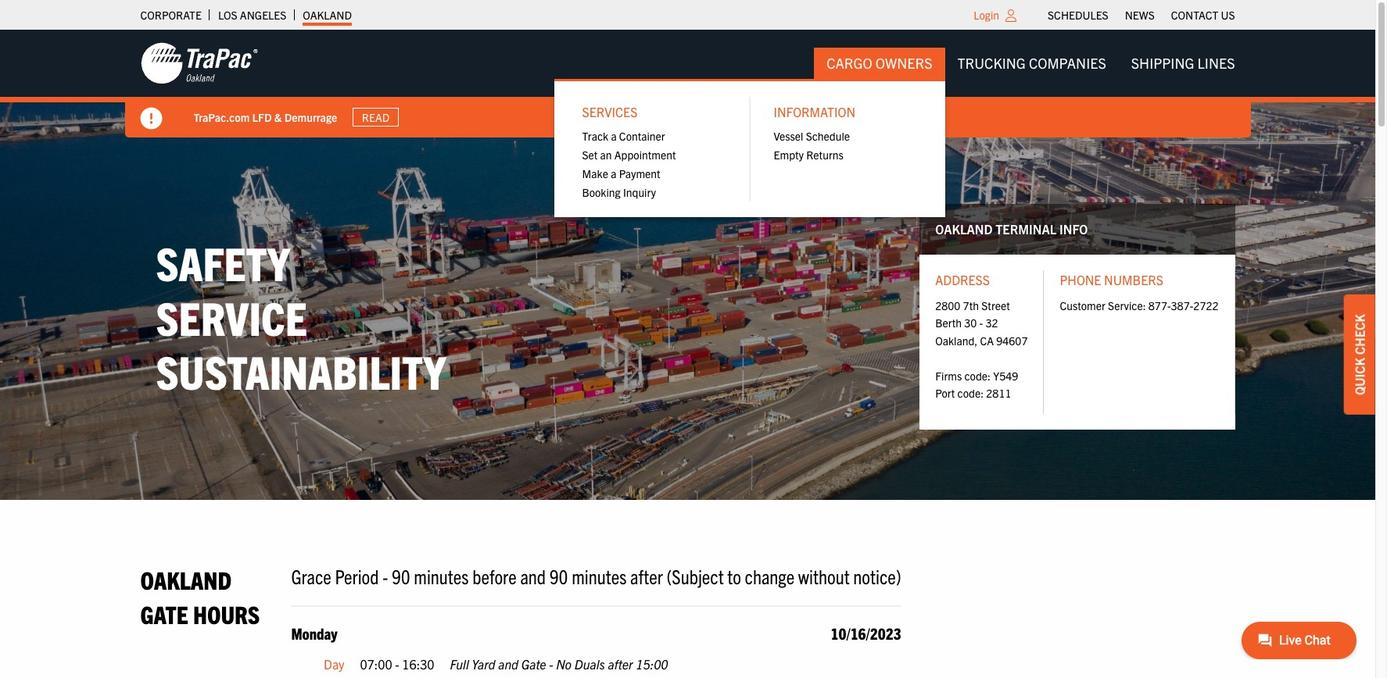 Task type: locate. For each thing, give the bounding box(es) containing it.
0 vertical spatial a
[[611, 129, 617, 143]]

0 vertical spatial oakland
[[303, 8, 352, 22]]

gate
[[140, 599, 188, 629], [521, 657, 546, 673]]

terminal
[[996, 221, 1057, 237]]

after
[[630, 564, 663, 589], [608, 657, 633, 673]]

set an appointment link
[[570, 146, 738, 164]]

0 vertical spatial menu bar
[[1040, 4, 1243, 26]]

corporate
[[140, 8, 202, 22]]

set
[[582, 148, 598, 162]]

without
[[798, 564, 850, 589]]

0 horizontal spatial gate
[[140, 599, 188, 629]]

- inside 2800 7th street berth 30 - 32 oakland, ca 94607
[[980, 316, 983, 330]]

oakland inside 'oakland gate hours'
[[140, 565, 232, 595]]

oakland for oakland gate hours
[[140, 565, 232, 595]]

after right duals
[[608, 657, 633, 673]]

2722
[[1194, 299, 1219, 313]]

1 horizontal spatial and
[[520, 564, 546, 589]]

-
[[980, 316, 983, 330], [383, 564, 388, 589], [395, 657, 399, 673], [549, 657, 553, 673]]

menu
[[554, 79, 945, 217], [570, 127, 738, 202], [761, 127, 929, 164]]

oakland for oakland terminal info
[[935, 221, 993, 237]]

0 horizontal spatial and
[[498, 657, 518, 673]]

90 right period
[[392, 564, 410, 589]]

menu containing track a container
[[570, 127, 738, 202]]

berth
[[935, 316, 962, 330]]

1 horizontal spatial minutes
[[572, 564, 627, 589]]

cargo owners menu item
[[554, 48, 945, 217]]

an
[[600, 148, 612, 162]]

menu bar containing schedules
[[1040, 4, 1243, 26]]

0 vertical spatial and
[[520, 564, 546, 589]]

2800
[[935, 299, 961, 313]]

quick check
[[1352, 315, 1368, 396]]

grace
[[291, 564, 331, 589]]

oakland up the hours
[[140, 565, 232, 595]]

banner containing cargo owners
[[0, 30, 1387, 217]]

trucking companies
[[958, 54, 1106, 72]]

- left 16:30
[[395, 657, 399, 673]]

check
[[1352, 315, 1368, 355]]

- left 32
[[980, 316, 983, 330]]

1 vertical spatial after
[[608, 657, 633, 673]]

menu containing vessel schedule
[[761, 127, 929, 164]]

0 horizontal spatial minutes
[[414, 564, 469, 589]]

oakland,
[[935, 334, 978, 348]]

2 horizontal spatial oakland
[[935, 221, 993, 237]]

1 horizontal spatial oakland
[[303, 8, 352, 22]]

cargo owners link
[[814, 48, 945, 79]]

lfd
[[252, 110, 272, 124]]

oakland up the address
[[935, 221, 993, 237]]

menu bar
[[1040, 4, 1243, 26], [554, 48, 1248, 217]]

quick check link
[[1344, 295, 1376, 415]]

1 vertical spatial code:
[[958, 386, 984, 400]]

2 90 from the left
[[550, 564, 568, 589]]

- left no
[[549, 657, 553, 673]]

07:00 - 16:30
[[360, 657, 434, 673]]

login link
[[974, 8, 999, 22]]

90
[[392, 564, 410, 589], [550, 564, 568, 589]]

us
[[1221, 8, 1235, 22]]

a right make
[[611, 167, 617, 181]]

returns
[[806, 148, 844, 162]]

a right track
[[611, 129, 617, 143]]

code: right port
[[958, 386, 984, 400]]

banner
[[0, 30, 1387, 217]]

and
[[520, 564, 546, 589], [498, 657, 518, 673]]

sustainability
[[156, 343, 446, 400]]

1 horizontal spatial 90
[[550, 564, 568, 589]]

1 vertical spatial oakland
[[935, 221, 993, 237]]

angeles
[[240, 8, 286, 22]]

contact
[[1171, 8, 1219, 22]]

0 vertical spatial gate
[[140, 599, 188, 629]]

1 minutes from the left
[[414, 564, 469, 589]]

booking
[[582, 185, 621, 199]]

menu bar containing cargo owners
[[554, 48, 1248, 217]]

after left (subject
[[630, 564, 663, 589]]

90 right before
[[550, 564, 568, 589]]

and right before
[[520, 564, 546, 589]]

and right yard
[[498, 657, 518, 673]]

before
[[473, 564, 517, 589]]

oakland
[[303, 8, 352, 22], [935, 221, 993, 237], [140, 565, 232, 595]]

code:
[[965, 369, 991, 383], [958, 386, 984, 400]]

94607
[[996, 334, 1028, 348]]

1 horizontal spatial gate
[[521, 657, 546, 673]]

trapac.com
[[194, 110, 250, 124]]

1 90 from the left
[[392, 564, 410, 589]]

read link
[[353, 108, 399, 127]]

login
[[974, 8, 999, 22]]

2 vertical spatial oakland
[[140, 565, 232, 595]]

contact us
[[1171, 8, 1235, 22]]

customer
[[1060, 299, 1106, 313]]

- right period
[[383, 564, 388, 589]]

387-
[[1171, 299, 1194, 313]]

1 vertical spatial a
[[611, 167, 617, 181]]

los angeles link
[[218, 4, 286, 26]]

booking inquiry link
[[570, 183, 738, 202]]

7th
[[963, 299, 979, 313]]

minutes
[[414, 564, 469, 589], [572, 564, 627, 589]]

empty
[[774, 148, 804, 162]]

oakland right angeles
[[303, 8, 352, 22]]

gate inside 'oakland gate hours'
[[140, 599, 188, 629]]

0 horizontal spatial 90
[[392, 564, 410, 589]]

code: up the 2811
[[965, 369, 991, 383]]

gate left the hours
[[140, 599, 188, 629]]

vessel schedule link
[[761, 127, 929, 146]]

oakland terminal info
[[935, 221, 1088, 237]]

full yard and gate - no duals after 15:00
[[450, 657, 668, 673]]

schedules link
[[1048, 4, 1109, 26]]

0 horizontal spatial oakland
[[140, 565, 232, 595]]

oakland image
[[140, 41, 258, 85]]

y549
[[993, 369, 1018, 383]]

menu containing services
[[554, 79, 945, 217]]

menu for services
[[570, 127, 738, 202]]

trucking
[[958, 54, 1026, 72]]

vessel schedule empty returns
[[774, 129, 850, 162]]

to
[[727, 564, 741, 589]]

services link
[[570, 97, 738, 127]]

a
[[611, 129, 617, 143], [611, 167, 617, 181]]

gate left no
[[521, 657, 546, 673]]

shipping
[[1131, 54, 1194, 72]]

vessel
[[774, 129, 803, 143]]

appointment
[[615, 148, 676, 162]]

inquiry
[[623, 185, 656, 199]]

1 vertical spatial menu bar
[[554, 48, 1248, 217]]

track a container set an appointment make a payment booking inquiry
[[582, 129, 676, 199]]



Task type: vqa. For each thing, say whether or not it's contained in the screenshot.
the topmost a
yes



Task type: describe. For each thing, give the bounding box(es) containing it.
&
[[274, 110, 282, 124]]

no
[[556, 657, 572, 673]]

track a container link
[[570, 127, 738, 146]]

make a payment link
[[570, 164, 738, 183]]

information menu item
[[761, 97, 929, 164]]

full
[[450, 657, 469, 673]]

los angeles
[[218, 8, 286, 22]]

customer service: 877-387-2722
[[1060, 299, 1219, 313]]

1 a from the top
[[611, 129, 617, 143]]

news
[[1125, 8, 1155, 22]]

(subject
[[667, 564, 724, 589]]

cargo owners
[[827, 54, 933, 72]]

1 vertical spatial and
[[498, 657, 518, 673]]

change
[[745, 564, 795, 589]]

solid image
[[140, 108, 162, 130]]

demurrage
[[284, 110, 337, 124]]

make
[[582, 167, 608, 181]]

address
[[935, 272, 990, 288]]

info
[[1060, 221, 1088, 237]]

0 vertical spatial after
[[630, 564, 663, 589]]

2 a from the top
[[611, 167, 617, 181]]

grace period - 90 minutes before and 90 minutes after (subject to change without notice)
[[291, 564, 901, 589]]

empty returns link
[[761, 146, 929, 164]]

contact us link
[[1171, 4, 1235, 26]]

shipping lines link
[[1119, 48, 1248, 79]]

safety
[[156, 234, 290, 291]]

trapac.com lfd & demurrage
[[194, 110, 337, 124]]

day
[[324, 657, 344, 673]]

yard
[[472, 657, 495, 673]]

schedules
[[1048, 8, 1109, 22]]

light image
[[1006, 9, 1017, 22]]

schedule
[[806, 129, 850, 143]]

1 vertical spatial gate
[[521, 657, 546, 673]]

firms
[[935, 369, 962, 383]]

owners
[[876, 54, 933, 72]]

15:00
[[636, 657, 668, 673]]

877-
[[1149, 299, 1171, 313]]

track
[[582, 129, 609, 143]]

0 vertical spatial code:
[[965, 369, 991, 383]]

read
[[362, 110, 390, 124]]

street
[[982, 299, 1010, 313]]

trucking companies link
[[945, 48, 1119, 79]]

menu for cargo owners
[[554, 79, 945, 217]]

safety service sustainability
[[156, 234, 446, 400]]

news link
[[1125, 4, 1155, 26]]

payment
[[619, 167, 661, 181]]

notice)
[[853, 564, 901, 589]]

duals
[[575, 657, 605, 673]]

oakland for oakland
[[303, 8, 352, 22]]

30
[[964, 316, 977, 330]]

port
[[935, 386, 955, 400]]

quick
[[1352, 358, 1368, 396]]

information link
[[761, 97, 929, 127]]

phone
[[1060, 272, 1101, 288]]

oakland link
[[303, 4, 352, 26]]

firms code:  y549 port code:  2811
[[935, 369, 1018, 400]]

2811
[[986, 386, 1012, 400]]

information
[[774, 104, 856, 120]]

service
[[156, 288, 307, 345]]

service:
[[1108, 299, 1146, 313]]

07:00
[[360, 657, 392, 673]]

2 minutes from the left
[[572, 564, 627, 589]]

32
[[986, 316, 998, 330]]

hours
[[193, 599, 260, 629]]

los
[[218, 8, 237, 22]]

container
[[619, 129, 665, 143]]

shipping lines
[[1131, 54, 1235, 72]]

cargo
[[827, 54, 872, 72]]

services menu item
[[570, 97, 738, 202]]

10/16/2023
[[831, 624, 901, 644]]

period
[[335, 564, 379, 589]]

monday
[[291, 624, 338, 644]]

companies
[[1029, 54, 1106, 72]]

ca
[[980, 334, 994, 348]]

menu for information
[[761, 127, 929, 164]]

16:30
[[402, 657, 434, 673]]

oakland gate hours
[[140, 565, 260, 629]]

phone numbers
[[1060, 272, 1164, 288]]



